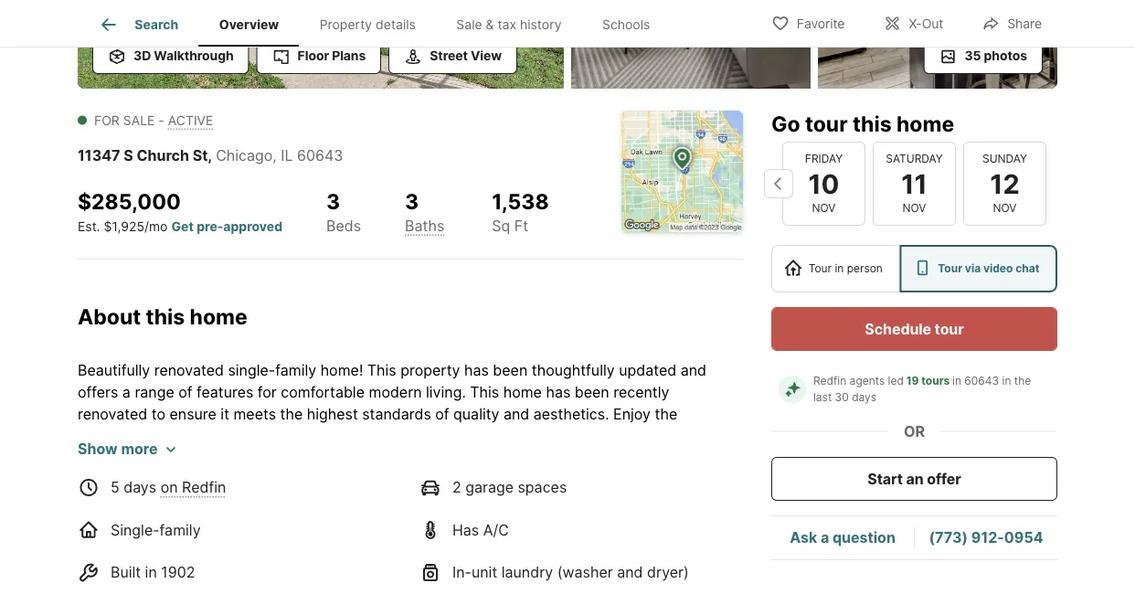 Task type: describe. For each thing, give the bounding box(es) containing it.
1 horizontal spatial is
[[262, 559, 273, 577]]

feel
[[241, 471, 266, 489]]

1 horizontal spatial renovated
[[154, 362, 224, 379]]

equipped
[[228, 515, 293, 533]]

2 vertical spatial has
[[693, 427, 717, 445]]

1 vertical spatial redfin
[[182, 479, 226, 496]]

active
[[168, 113, 213, 128]]

open
[[600, 449, 635, 467]]

the down stylish
[[432, 581, 454, 595]]

show
[[78, 440, 118, 458]]

interior
[[640, 427, 689, 445]]

search
[[135, 17, 179, 32]]

person
[[848, 262, 883, 275]]

35
[[965, 48, 982, 63]]

1 vertical spatial to
[[680, 515, 694, 533]]

-
[[159, 113, 164, 128]]

2 vertical spatial been
[[78, 449, 112, 467]]

photos
[[985, 48, 1028, 63]]

meets
[[234, 405, 276, 423]]

overview tab
[[199, 3, 299, 47]]

1 vertical spatial family
[[160, 521, 201, 539]]

the up the provides
[[352, 471, 375, 489]]

a up ideal at the bottom of page
[[567, 515, 575, 533]]

/mo
[[144, 218, 168, 234]]

$285,000
[[78, 188, 181, 214]]

for right '2'
[[480, 471, 499, 489]]

quick
[[619, 537, 656, 555]]

$1,925
[[104, 218, 144, 234]]

those
[[546, 581, 585, 595]]

x-
[[910, 16, 923, 32]]

and right updated
[[681, 362, 707, 379]]

$285,000 est. $1,925 /mo get pre-approved
[[78, 188, 283, 234]]

3 baths
[[405, 188, 445, 234]]

(773) 912-0954
[[930, 529, 1044, 547]]

and up freshly
[[145, 427, 171, 445]]

floors
[[335, 427, 374, 445]]

(washer
[[558, 564, 613, 581]]

baths
[[405, 217, 445, 234]]

meals
[[660, 537, 701, 555]]

ensure
[[170, 405, 217, 423]]

0 vertical spatial 60643
[[297, 146, 343, 164]]

3d walkthrough button
[[92, 38, 249, 74]]

0 vertical spatial kitchen
[[158, 515, 209, 533]]

beautifully renovated single-family home! this property has been thoughtfully updated and offers a range of features for comfortable modern living. this home has been recently renovated to ensure it meets the highest standards of quality and aesthetics. enjoy the elegance and durability of hardwood floors throughout the main living areas. the interior has been freshly painted, giving the home a clean and vibrant atmosphere. the open floor plan enhances the spacious feel and flow of the home, perfect for entertaining and everyday living. the primary suite on the second level provides privacy and comfort, complete with a walk-in closet. the kitchen is equipped with stainless steel appliances, adding a modern touch to your culinary experience. the kitchen features a convenient breakfast bar, ideal for quick meals or casual dining. the kitchen is centered around a stylish and functional island, perfect for meal preparation and gathering. enjoy a sunny retreat in the sunroom for those beautif
[[78, 362, 737, 595]]

church
[[137, 146, 189, 164]]

2 , from the left
[[273, 146, 277, 164]]

0 vertical spatial this
[[368, 362, 397, 379]]

and up main
[[504, 405, 530, 423]]

freshly
[[117, 449, 163, 467]]

x-out
[[910, 16, 944, 32]]

nov for 11
[[903, 202, 927, 215]]

il
[[281, 146, 293, 164]]

a/c
[[484, 521, 509, 539]]

centered
[[277, 559, 339, 577]]

the down hardwood
[[273, 449, 296, 467]]

1 vertical spatial perfect
[[607, 559, 658, 577]]

tour in person option
[[772, 245, 901, 293]]

redfin agents led 19 tours in 60643
[[814, 375, 1000, 388]]

5 days on redfin
[[111, 479, 226, 496]]

appliances,
[[433, 515, 511, 533]]

vibrant
[[426, 449, 475, 467]]

schedule tour button
[[772, 307, 1058, 351]]

0 vertical spatial is
[[213, 515, 224, 533]]

island,
[[559, 559, 603, 577]]

the down primary
[[128, 515, 154, 533]]

stainless
[[331, 515, 392, 533]]

on inside beautifully renovated single-family home! this property has been thoughtfully updated and offers a range of features for comfortable modern living. this home has been recently renovated to ensure it meets the highest standards of quality and aesthetics. enjoy the elegance and durability of hardwood floors throughout the main living areas. the interior has been freshly painted, giving the home a clean and vibrant atmosphere. the open floor plan enhances the spacious feel and flow of the home, perfect for entertaining and everyday living. the primary suite on the second level provides privacy and comfort, complete with a walk-in closet. the kitchen is equipped with stainless steel appliances, adding a modern touch to your culinary experience. the kitchen features a convenient breakfast bar, ideal for quick meals or casual dining. the kitchen is centered around a stylish and functional island, perfect for meal preparation and gathering. enjoy a sunny retreat in the sunroom for those beautif
[[203, 493, 220, 511]]

sale
[[457, 17, 483, 32]]

for up meets
[[258, 383, 277, 401]]

10
[[809, 168, 840, 200]]

x-out button
[[868, 4, 960, 42]]

a up retreat
[[395, 559, 404, 577]]

for down meals
[[662, 559, 681, 577]]

elegance
[[78, 427, 141, 445]]

tour via video chat option
[[901, 245, 1058, 293]]

a up touch
[[654, 493, 662, 511]]

0 vertical spatial been
[[493, 362, 528, 379]]

updated
[[619, 362, 677, 379]]

3 beds
[[327, 188, 361, 234]]

floor
[[639, 449, 671, 467]]

1 , from the left
[[208, 146, 212, 164]]

spacious
[[176, 471, 237, 489]]

convenient
[[379, 537, 455, 555]]

2 11347 s church st, chicago, il 60643 image from the left
[[572, 0, 811, 89]]

property
[[320, 17, 372, 32]]

home up flow
[[300, 449, 339, 467]]

a down floors at bottom left
[[343, 449, 351, 467]]

1 vertical spatial 60643
[[965, 375, 1000, 388]]

and up appliances,
[[459, 493, 485, 511]]

floor plans
[[298, 48, 366, 63]]

previous image
[[765, 169, 794, 198]]

the inside in the last 30 days
[[1015, 375, 1032, 388]]

level
[[306, 493, 337, 511]]

2 vertical spatial kitchen
[[207, 559, 258, 577]]

tour in person
[[809, 262, 883, 275]]

and down open
[[591, 471, 617, 489]]

1 horizontal spatial living.
[[688, 471, 728, 489]]

0 vertical spatial modern
[[369, 383, 422, 401]]

saturday
[[887, 152, 944, 165]]

nov for 10
[[813, 202, 836, 215]]

floor
[[298, 48, 329, 63]]

0 vertical spatial to
[[152, 405, 166, 423]]

1 vertical spatial features
[[306, 537, 363, 555]]

of up giving
[[243, 427, 257, 445]]

main
[[486, 427, 519, 445]]

comfortable
[[281, 383, 365, 401]]

your
[[698, 515, 729, 533]]

pre-
[[197, 218, 223, 234]]

throughout
[[378, 427, 455, 445]]

start an offer
[[868, 470, 962, 488]]

stylish
[[408, 559, 452, 577]]

video
[[984, 262, 1014, 275]]

1 vertical spatial been
[[575, 383, 610, 401]]

and down the throughout
[[396, 449, 422, 467]]

home up single-
[[190, 304, 248, 329]]

(773) 912-0954 link
[[930, 529, 1044, 547]]

start an offer button
[[772, 457, 1058, 501]]

and down 'dining.'
[[161, 581, 187, 595]]

ft
[[515, 217, 529, 235]]

offer
[[928, 470, 962, 488]]

chicago
[[216, 146, 273, 164]]

map entry image
[[622, 111, 744, 232]]

sunroom
[[458, 581, 518, 595]]

the down freshly
[[149, 471, 171, 489]]

tour for tour in person
[[809, 262, 832, 275]]

comfort,
[[489, 493, 548, 511]]

the up hardwood
[[280, 405, 303, 423]]

1902
[[161, 564, 195, 581]]

standards
[[362, 405, 431, 423]]

0 horizontal spatial on
[[161, 479, 178, 496]]

question
[[833, 529, 896, 547]]

0 vertical spatial perfect
[[426, 471, 476, 489]]

1 vertical spatial this
[[146, 304, 185, 329]]

and up second
[[271, 471, 296, 489]]

details
[[376, 17, 416, 32]]

of right flow
[[334, 471, 348, 489]]

in inside in the last 30 days
[[1003, 375, 1012, 388]]

the up closet.
[[78, 493, 104, 511]]

for
[[94, 113, 120, 128]]



Task type: vqa. For each thing, say whether or not it's contained in the screenshot.


Task type: locate. For each thing, give the bounding box(es) containing it.
, left il on the top left of page
[[273, 146, 277, 164]]

1 horizontal spatial days
[[853, 391, 877, 404]]

home up living
[[504, 383, 542, 401]]

1 horizontal spatial 60643
[[965, 375, 1000, 388]]

1 horizontal spatial been
[[493, 362, 528, 379]]

for
[[258, 383, 277, 401], [480, 471, 499, 489], [596, 537, 615, 555], [662, 559, 681, 577], [523, 581, 542, 595]]

1 vertical spatial this
[[470, 383, 500, 401]]

features up centered
[[306, 537, 363, 555]]

1 horizontal spatial tour
[[935, 320, 965, 338]]

tour via video chat
[[939, 262, 1040, 275]]

1 horizontal spatial 11347 s church st, chicago, il 60643 image
[[572, 0, 811, 89]]

has
[[453, 521, 479, 539]]

saturday 11 nov
[[887, 152, 944, 215]]

0 vertical spatial enjoy
[[614, 405, 651, 423]]

perfect down vibrant
[[426, 471, 476, 489]]

is
[[213, 515, 224, 533], [262, 559, 273, 577]]

60643 right il on the top left of page
[[297, 146, 343, 164]]

0 horizontal spatial modern
[[369, 383, 422, 401]]

last
[[814, 391, 833, 404]]

2 horizontal spatial has
[[693, 427, 717, 445]]

tour right schedule
[[935, 320, 965, 338]]

clean
[[355, 449, 392, 467]]

redfin up last
[[814, 375, 847, 388]]

1 horizontal spatial features
[[306, 537, 363, 555]]

0 vertical spatial has
[[465, 362, 489, 379]]

floor plans button
[[257, 38, 382, 74]]

kitchen up gathering. at the bottom of page
[[207, 559, 258, 577]]

list box
[[772, 245, 1058, 293]]

get pre-approved link
[[171, 218, 283, 234]]

the down the quality
[[459, 427, 482, 445]]

modern up 'standards'
[[369, 383, 422, 401]]

tour
[[809, 262, 832, 275], [939, 262, 963, 275]]

11347 s church st, chicago, il 60643 image
[[78, 0, 564, 89], [572, 0, 811, 89], [819, 0, 1058, 89]]

tour left person
[[809, 262, 832, 275]]

nov inside the "friday 10 nov"
[[813, 202, 836, 215]]

1 horizontal spatial redfin
[[814, 375, 847, 388]]

family up comfortable
[[275, 362, 317, 379]]

share
[[1008, 16, 1043, 32]]

family inside beautifully renovated single-family home! this property has been thoughtfully updated and offers a range of features for comfortable modern living. this home has been recently renovated to ensure it meets the highest standards of quality and aesthetics. enjoy the elegance and durability of hardwood floors throughout the main living areas. the interior has been freshly painted, giving the home a clean and vibrant atmosphere. the open floor plan enhances the spacious feel and flow of the home, perfect for entertaining and everyday living. the primary suite on the second level provides privacy and comfort, complete with a walk-in closet. the kitchen is equipped with stainless steel appliances, adding a modern touch to your culinary experience. the kitchen features a convenient breakfast bar, ideal for quick meals or casual dining. the kitchen is centered around a stylish and functional island, perfect for meal preparation and gathering. enjoy a sunny retreat in the sunroom for those beautif
[[275, 362, 317, 379]]

3 for 3 baths
[[405, 188, 419, 214]]

1 vertical spatial modern
[[579, 515, 632, 533]]

is left the equipped
[[213, 515, 224, 533]]

1,538 sq ft
[[492, 188, 549, 235]]

walkthrough
[[154, 48, 234, 63]]

retreat
[[365, 581, 411, 595]]

0 vertical spatial this
[[853, 111, 892, 136]]

privacy
[[405, 493, 455, 511]]

2 tour from the left
[[939, 262, 963, 275]]

1 tour from the left
[[809, 262, 832, 275]]

for down functional
[[523, 581, 542, 595]]

1 horizontal spatial this
[[470, 383, 500, 401]]

been up the quality
[[493, 362, 528, 379]]

this right about
[[146, 304, 185, 329]]

st
[[193, 146, 208, 164]]

days down agents
[[853, 391, 877, 404]]

enhances
[[78, 471, 145, 489]]

0 horizontal spatial family
[[160, 521, 201, 539]]

on
[[161, 479, 178, 496], [203, 493, 220, 511]]

start
[[868, 470, 904, 488]]

this up the quality
[[470, 383, 500, 401]]

around
[[343, 559, 391, 577]]

0 vertical spatial living.
[[426, 383, 466, 401]]

the down the equipped
[[221, 537, 247, 555]]

1 horizontal spatial enjoy
[[614, 405, 651, 423]]

0 horizontal spatial enjoy
[[266, 581, 303, 595]]

0 horizontal spatial tour
[[809, 262, 832, 275]]

0 horizontal spatial days
[[124, 479, 157, 496]]

with down level
[[297, 515, 327, 533]]

1 vertical spatial with
[[297, 515, 327, 533]]

highest
[[307, 405, 358, 423]]

hardwood
[[261, 427, 331, 445]]

1 nov from the left
[[813, 202, 836, 215]]

912-
[[972, 529, 1005, 547]]

is left centered
[[262, 559, 273, 577]]

property details tab
[[299, 3, 436, 47]]

11347
[[78, 146, 120, 164]]

35 photos
[[965, 48, 1028, 63]]

thoughtfully
[[532, 362, 615, 379]]

meal
[[685, 559, 718, 577]]

schools tab
[[582, 3, 671, 47]]

share button
[[967, 4, 1058, 42]]

areas.
[[563, 427, 605, 445]]

a down beautifully
[[122, 383, 131, 401]]

of
[[179, 383, 193, 401], [436, 405, 450, 423], [243, 427, 257, 445], [334, 471, 348, 489]]

recently
[[614, 383, 670, 401]]

tour inside button
[[935, 320, 965, 338]]

dryer)
[[648, 564, 689, 581]]

1 vertical spatial living.
[[688, 471, 728, 489]]

3 up baths link
[[405, 188, 419, 214]]

street view
[[430, 48, 502, 63]]

renovated up elegance
[[78, 405, 147, 423]]

1 horizontal spatial on
[[203, 493, 220, 511]]

the
[[609, 427, 636, 445], [569, 449, 596, 467], [78, 493, 104, 511], [128, 515, 154, 533], [221, 537, 247, 555], [176, 559, 203, 577]]

ask a question link
[[790, 529, 896, 547]]

been down elegance
[[78, 449, 112, 467]]

show more
[[78, 440, 158, 458]]

to down walk-
[[680, 515, 694, 533]]

(773)
[[930, 529, 969, 547]]

tour for go
[[806, 111, 848, 136]]

nov for 12
[[994, 202, 1017, 215]]

0 horizontal spatial redfin
[[182, 479, 226, 496]]

walk-
[[667, 493, 704, 511]]

aesthetics.
[[534, 405, 610, 423]]

0 horizontal spatial this
[[146, 304, 185, 329]]

1 vertical spatial has
[[546, 383, 571, 401]]

list box containing tour in person
[[772, 245, 1058, 293]]

of up the throughout
[[436, 405, 450, 423]]

1 horizontal spatial with
[[621, 493, 650, 511]]

tour left the via
[[939, 262, 963, 275]]

go tour this home
[[772, 111, 955, 136]]

has up the quality
[[465, 362, 489, 379]]

kitchen down the equipped
[[251, 537, 302, 555]]

1 horizontal spatial has
[[546, 383, 571, 401]]

1 vertical spatial kitchen
[[251, 537, 302, 555]]

0 horizontal spatial 60643
[[297, 146, 343, 164]]

0 horizontal spatial nov
[[813, 202, 836, 215]]

tab list containing search
[[78, 0, 686, 47]]

0 horizontal spatial tour
[[806, 111, 848, 136]]

0 horizontal spatial 3
[[327, 188, 340, 214]]

home up saturday
[[897, 111, 955, 136]]

0 horizontal spatial features
[[197, 383, 254, 401]]

days inside in the last 30 days
[[853, 391, 877, 404]]

built in 1902
[[111, 564, 195, 581]]

1 horizontal spatial perfect
[[607, 559, 658, 577]]

0 horizontal spatial is
[[213, 515, 224, 533]]

a right ask
[[821, 529, 830, 547]]

1 vertical spatial enjoy
[[266, 581, 303, 595]]

of up ensure
[[179, 383, 193, 401]]

with down everyday
[[621, 493, 650, 511]]

2 nov from the left
[[903, 202, 927, 215]]

0 horizontal spatial ,
[[208, 146, 212, 164]]

0 horizontal spatial to
[[152, 405, 166, 423]]

everyday
[[621, 471, 684, 489]]

home!
[[321, 362, 363, 379]]

perfect down quick
[[607, 559, 658, 577]]

family down suite
[[160, 521, 201, 539]]

experience.
[[136, 537, 217, 555]]

quality
[[454, 405, 500, 423]]

tour for schedule
[[935, 320, 965, 338]]

est.
[[78, 218, 100, 234]]

1 horizontal spatial to
[[680, 515, 694, 533]]

perfect
[[426, 471, 476, 489], [607, 559, 658, 577]]

1 3 from the left
[[327, 188, 340, 214]]

painted,
[[168, 449, 224, 467]]

has a/c
[[453, 521, 509, 539]]

1 horizontal spatial nov
[[903, 202, 927, 215]]

kitchen down suite
[[158, 515, 209, 533]]

2 horizontal spatial 11347 s church st, chicago, il 60643 image
[[819, 0, 1058, 89]]

1 horizontal spatial ,
[[273, 146, 277, 164]]

living. down the property
[[426, 383, 466, 401]]

the down 'areas.'
[[569, 449, 596, 467]]

the right tours
[[1015, 375, 1032, 388]]

or
[[705, 537, 719, 555]]

sale & tax history tab
[[436, 3, 582, 47]]

1 11347 s church st, chicago, il 60643 image from the left
[[78, 0, 564, 89]]

dining.
[[126, 559, 172, 577]]

enjoy down recently
[[614, 405, 651, 423]]

0 vertical spatial redfin
[[814, 375, 847, 388]]

0 vertical spatial tour
[[806, 111, 848, 136]]

in-unit laundry (washer and dryer)
[[453, 564, 689, 581]]

3 inside '3 beds'
[[327, 188, 340, 214]]

3 nov from the left
[[994, 202, 1017, 215]]

3 11347 s church st, chicago, il 60643 image from the left
[[819, 0, 1058, 89]]

functional
[[486, 559, 555, 577]]

more
[[121, 440, 158, 458]]

0954
[[1005, 529, 1044, 547]]

2 horizontal spatial nov
[[994, 202, 1017, 215]]

nov down 10
[[813, 202, 836, 215]]

2 horizontal spatial been
[[575, 383, 610, 401]]

1 horizontal spatial family
[[275, 362, 317, 379]]

in inside option
[[835, 262, 844, 275]]

renovated up 'range'
[[154, 362, 224, 379]]

60643 right tours
[[965, 375, 1000, 388]]

0 horizontal spatial 11347 s church st, chicago, il 60643 image
[[78, 0, 564, 89]]

enjoy down centered
[[266, 581, 303, 595]]

property
[[401, 362, 461, 379]]

0 vertical spatial renovated
[[154, 362, 224, 379]]

redfin down painted, at the bottom
[[182, 479, 226, 496]]

this
[[368, 362, 397, 379], [470, 383, 500, 401]]

living. down plan on the right
[[688, 471, 728, 489]]

atmosphere.
[[479, 449, 565, 467]]

0 horizontal spatial with
[[297, 515, 327, 533]]

0 vertical spatial days
[[853, 391, 877, 404]]

for right ideal at the bottom of page
[[596, 537, 615, 555]]

0 horizontal spatial has
[[465, 362, 489, 379]]

0 horizontal spatial renovated
[[78, 405, 147, 423]]

to down 'range'
[[152, 405, 166, 423]]

1 horizontal spatial 3
[[405, 188, 419, 214]]

baths link
[[405, 217, 445, 234]]

get
[[171, 218, 194, 234]]

tour
[[806, 111, 848, 136], [935, 320, 965, 338]]

a down centered
[[307, 581, 316, 595]]

0 horizontal spatial been
[[78, 449, 112, 467]]

1 horizontal spatial tour
[[939, 262, 963, 275]]

days right the 5
[[124, 479, 157, 496]]

active link
[[168, 113, 213, 128]]

tab list
[[78, 0, 686, 47]]

plans
[[332, 48, 366, 63]]

culinary
[[78, 537, 132, 555]]

1 vertical spatial tour
[[935, 320, 965, 338]]

3 for 3 beds
[[327, 188, 340, 214]]

, left chicago
[[208, 146, 212, 164]]

the up interior
[[655, 405, 678, 423]]

this up saturday
[[853, 111, 892, 136]]

features up the it
[[197, 383, 254, 401]]

0 horizontal spatial living.
[[426, 383, 466, 401]]

3d
[[134, 48, 151, 63]]

favorite button
[[756, 4, 861, 42]]

0 vertical spatial family
[[275, 362, 317, 379]]

&
[[486, 17, 494, 32]]

3 up beds at the top left
[[327, 188, 340, 214]]

1 vertical spatial renovated
[[78, 405, 147, 423]]

nov inside sunday 12 nov
[[994, 202, 1017, 215]]

0 vertical spatial features
[[197, 383, 254, 401]]

has up the aesthetics.
[[546, 383, 571, 401]]

nov down 12
[[994, 202, 1017, 215]]

and up sunroom
[[456, 559, 482, 577]]

nov inside saturday 11 nov
[[903, 202, 927, 215]]

0 vertical spatial with
[[621, 493, 650, 511]]

12
[[991, 168, 1020, 200]]

beautifully
[[78, 362, 150, 379]]

0 horizontal spatial perfect
[[426, 471, 476, 489]]

a up around
[[367, 537, 375, 555]]

about
[[78, 304, 141, 329]]

modern down complete
[[579, 515, 632, 533]]

primary
[[108, 493, 161, 511]]

3 inside 3 baths
[[405, 188, 419, 214]]

schools
[[603, 17, 651, 32]]

been down thoughtfully
[[575, 383, 610, 401]]

flow
[[301, 471, 330, 489]]

2 3 from the left
[[405, 188, 419, 214]]

days
[[853, 391, 877, 404], [124, 479, 157, 496]]

the down experience.
[[176, 559, 203, 577]]

tour up friday
[[806, 111, 848, 136]]

1 vertical spatial days
[[124, 479, 157, 496]]

35 photos button
[[924, 38, 1044, 74]]

bar,
[[529, 537, 555, 555]]

and down quick
[[618, 564, 643, 581]]

nov
[[813, 202, 836, 215], [903, 202, 927, 215], [994, 202, 1017, 215]]

features
[[197, 383, 254, 401], [306, 537, 363, 555]]

1 vertical spatial is
[[262, 559, 273, 577]]

the up open
[[609, 427, 636, 445]]

0 horizontal spatial this
[[368, 362, 397, 379]]

None button
[[783, 142, 866, 226], [873, 142, 957, 226], [964, 142, 1047, 226], [783, 142, 866, 226], [873, 142, 957, 226], [964, 142, 1047, 226]]

approved
[[223, 218, 283, 234]]

nov down 11
[[903, 202, 927, 215]]

this right the home!
[[368, 362, 397, 379]]

1 horizontal spatial this
[[853, 111, 892, 136]]

the down the feel
[[224, 493, 247, 511]]

has
[[465, 362, 489, 379], [546, 383, 571, 401], [693, 427, 717, 445]]

has up plan on the right
[[693, 427, 717, 445]]

1 horizontal spatial modern
[[579, 515, 632, 533]]

tour for tour via video chat
[[939, 262, 963, 275]]



